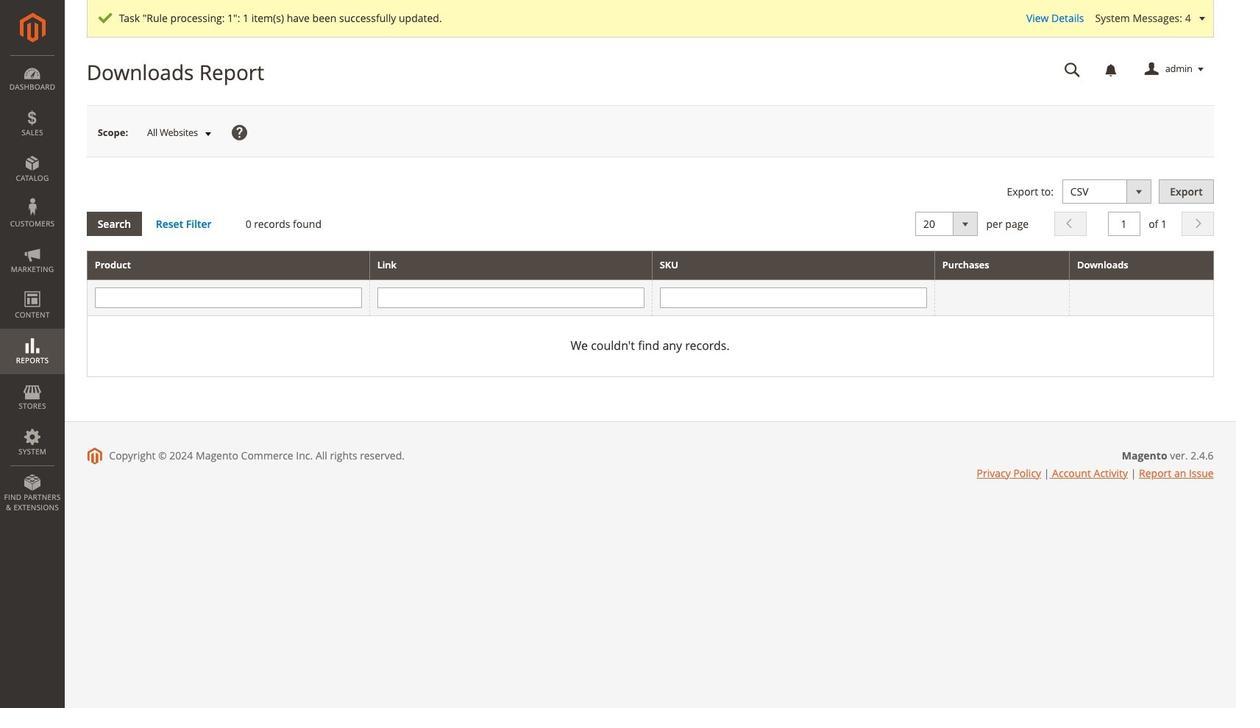 Task type: locate. For each thing, give the bounding box(es) containing it.
None text field
[[1108, 212, 1140, 236], [95, 288, 362, 308], [660, 288, 927, 308], [1108, 212, 1140, 236], [95, 288, 362, 308], [660, 288, 927, 308]]

None text field
[[1054, 57, 1091, 82], [377, 288, 644, 308], [1054, 57, 1091, 82], [377, 288, 644, 308]]

menu bar
[[0, 55, 65, 520]]



Task type: describe. For each thing, give the bounding box(es) containing it.
magento admin panel image
[[20, 13, 45, 43]]



